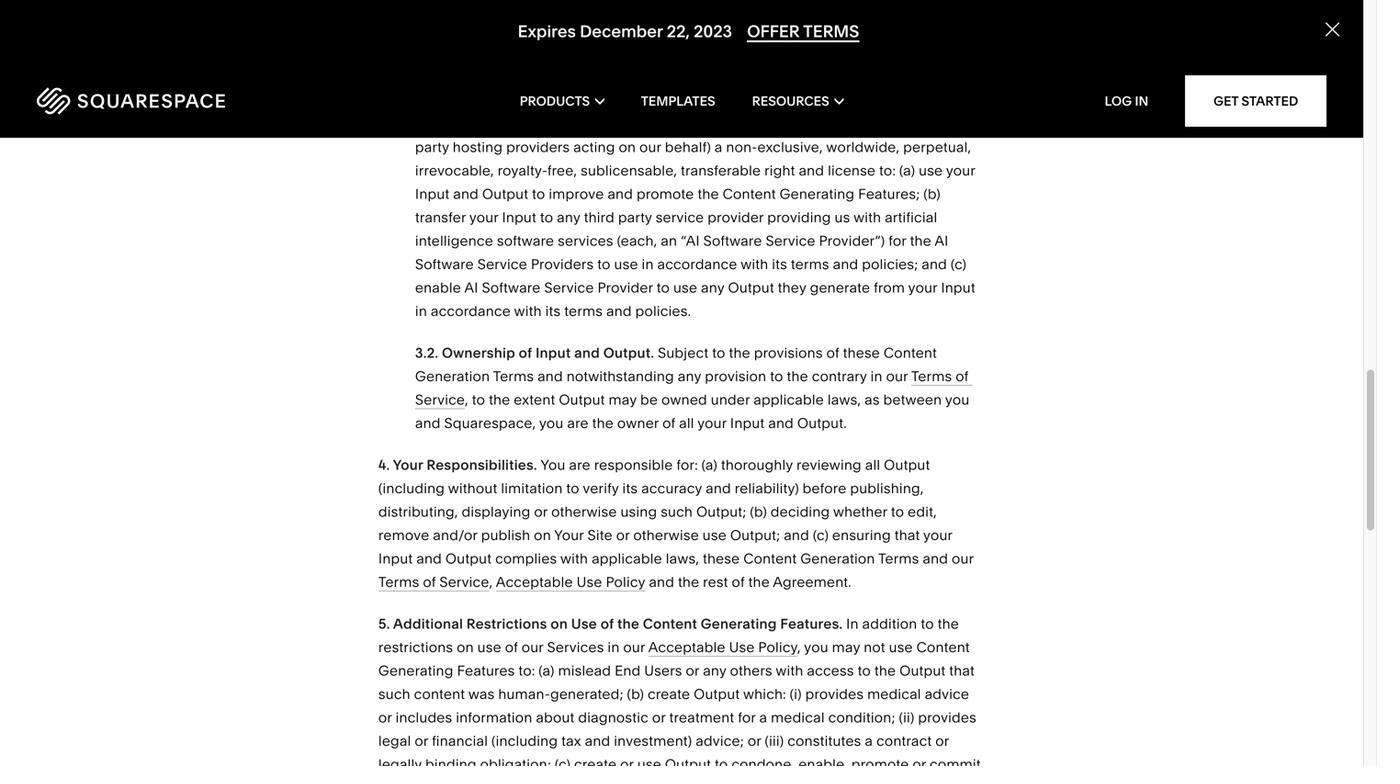 Task type: describe. For each thing, give the bounding box(es) containing it.
may inside , to the extent output may be owned under applicable laws, as between you and squarespace, you are the owner of all your input and output.
[[609, 391, 637, 408]]

and down deciding
[[784, 527, 810, 544]]

the right rest
[[749, 574, 770, 591]]

content up users
[[643, 616, 698, 633]]

before
[[803, 480, 847, 497]]

these inside you are responsible for: (a) thoroughly reviewing all output (including without limitation to verify its accuracy and reliability) before publishing, distributing, displaying or otherwise using such output; (b) deciding whether to edit, remove and/or publish on your site or otherwise use output; and (c) ensuring that your input and output complies with applicable laws, these content generation terms and our terms of service , acceptable use policy and the rest of the agreement.
[[703, 550, 740, 567]]

on inside , you also grant squarespace (including our third party hosting providers acting on our behalf) a non-exclusive, worldwide, perpetual, irrevocable, royalty-free, sublicensable, transferable right and license to: (a) use your input and output to improve and promote the content generating features; (b) transfer your input to any third party service provider providing us with artificial intelligence software services (each, an "ai software service provider") for the ai software service providers to use in accordance with its terms and policies; and (c) enable ai software service provider to use any output they generate from your input in accordance with its terms and policies.
[[619, 139, 636, 156]]

the up squarespace,
[[489, 391, 510, 408]]

software down the software
[[482, 279, 541, 296]]

input inside you are responsible for: (a) thoroughly reviewing all output (including without limitation to verify its accuracy and reliability) before publishing, distributing, displaying or otherwise using such output; (b) deciding whether to edit, remove and/or publish on your site or otherwise use output; and (c) ensuring that your input and output complies with applicable laws, these content generation terms and our terms of service , acceptable use policy and the rest of the agreement.
[[379, 550, 413, 567]]

your inside you are responsible for: (a) thoroughly reviewing all output (including without limitation to verify its accuracy and reliability) before publishing, distributing, displaying or otherwise using such output; (b) deciding whether to edit, remove and/or publish on your site or otherwise use output; and (c) ensuring that your input and output complies with applicable laws, these content generation terms and our terms of service , acceptable use policy and the rest of the agreement.
[[554, 527, 584, 544]]

and up "thoroughly"
[[769, 415, 794, 432]]

4.
[[379, 457, 390, 474]]

subject to the provisions of these content generation terms and notwithstanding any provision to the contrary in our
[[415, 344, 941, 385]]

you
[[541, 457, 566, 474]]

0 vertical spatial party
[[415, 139, 449, 156]]

providers
[[506, 139, 570, 156]]

2.2
[[469, 115, 489, 132]]

(including inside you are responsible for: (a) thoroughly reviewing all output (including without limitation to verify its accuracy and reliability) before publishing, distributing, displaying or otherwise using such output; (b) deciding whether to edit, remove and/or publish on your site or otherwise use output; and (c) ensuring that your input and output complies with applicable laws, these content generation terms and our terms of service , acceptable use policy and the rest of the agreement.
[[379, 480, 445, 497]]

services
[[547, 639, 604, 656]]

(b) inside , you also grant squarespace (including our third party hosting providers acting on our behalf) a non-exclusive, worldwide, perpetual, irrevocable, royalty-free, sublicensable, transferable right and license to: (a) use your input and output to improve and promote the content generating features; (b) transfer your input to any third party service provider providing us with artificial intelligence software services (each, an "ai software service provider") for the ai software service providers to use in accordance with its terms and policies; and (c) enable ai software service provider to use any output they generate from your input in accordance with its terms and policies.
[[924, 185, 941, 202]]

such inside , you may not use content generating features to: (a) mislead end users or any others with access to the output that such content was human-generated; (b) create output which: (i) provides medical advice or includes information about diagnostic or treatment for a medical condition; (ii) provides legal or financial (including tax and investment) advice; or (iii) constitutes a contract or legally binding obligation; (c) create or use output to condone, enable, promote or c
[[379, 686, 411, 703]]

your down perpetual,
[[946, 162, 976, 179]]

terms inside terms of service
[[912, 368, 952, 385]]

with up the 3.2. ownership of input and output.
[[514, 303, 542, 320]]

any up subject
[[701, 279, 725, 296]]

software up 2.2
[[456, 92, 516, 109]]

generation inside subject to the provisions of these content generation terms and notwithstanding any provision to the contrary in our
[[415, 368, 490, 385]]

the inside . in addition to the license you grant to us under section 2.2 of our
[[737, 92, 758, 109]]

output left they at the top
[[728, 279, 775, 296]]

output down the royalty-
[[482, 185, 529, 202]]

3.1.
[[415, 92, 435, 109]]

to down services
[[598, 256, 611, 273]]

and inside , you may not use content generating features to: (a) mislead end users or any others with access to the output that such content was human-generated; (b) create output which: (i) provides medical advice or includes information about diagnostic or treatment for a medical condition; (ii) provides legal or financial (including tax and investment) advice; or (iii) constitutes a contract or legally binding obligation; (c) create or use output to condone, enable, promote or c
[[585, 733, 611, 750]]

reliability)
[[735, 480, 799, 497]]

restrictions
[[467, 616, 547, 633]]

and down provider
[[607, 303, 632, 320]]

to down the royalty-
[[532, 185, 545, 202]]

get started link
[[1186, 75, 1327, 127]]

to down advice;
[[715, 756, 728, 766]]

output inside , to the extent output may be owned under applicable laws, as between you and squarespace, you are the owner of all your input and output.
[[559, 391, 605, 408]]

our inside . in addition to the license you grant to us under section 2.2 of our
[[509, 115, 531, 132]]

agreement.
[[773, 574, 852, 591]]

our inside subject to the provisions of these content generation terms and notwithstanding any provision to the contrary in our
[[886, 368, 908, 385]]

and inside subject to the provisions of these content generation terms and notwithstanding any provision to the contrary in our
[[538, 368, 563, 385]]

0 horizontal spatial acceptable use policy link
[[496, 574, 646, 592]]

output up 'publishing,'
[[884, 457, 930, 474]]

and down edit,
[[923, 550, 949, 567]]

the up end
[[618, 616, 640, 633]]

in down '(each,'
[[642, 256, 654, 273]]

to right templates
[[720, 92, 733, 109]]

you down the extent at the bottom left of page
[[539, 415, 564, 432]]

section
[[415, 115, 466, 132]]

verify
[[583, 480, 619, 497]]

or right site at left
[[616, 527, 630, 544]]

the left rest
[[678, 574, 700, 591]]

of inside , to the extent output may be owned under applicable laws, as between you and squarespace, you are the owner of all your input and output.
[[663, 415, 676, 432]]

0 vertical spatial provides
[[806, 686, 864, 703]]

to down the provisions
[[770, 368, 784, 385]]

0 vertical spatial accordance
[[658, 256, 738, 273]]

output down advice;
[[665, 756, 711, 766]]

mislead
[[558, 662, 611, 679]]

an
[[661, 232, 677, 249]]

1 horizontal spatial generating
[[701, 616, 777, 633]]

input right from
[[941, 279, 976, 296]]

service up providers on the top
[[520, 92, 571, 109]]

condition;
[[829, 709, 896, 726]]

grant inside , you also grant squarespace (including our third party hosting providers acting on our behalf) a non-exclusive, worldwide, perpetual, irrevocable, royalty-free, sublicensable, transferable right and license to: (a) use your input and output to improve and promote the content generating features; (b) transfer your input to any third party service provider providing us with artificial intelligence software services (each, an "ai software service provider") for the ai software service providers to use in accordance with its terms and policies; and (c) enable ai software service provider to use any output they generate from your input in accordance with its terms and policies.
[[711, 115, 746, 132]]

others
[[730, 662, 773, 679]]

log             in
[[1105, 93, 1149, 109]]

to inside , to the extent output may be owned under applicable laws, as between you and squarespace, you are the owner of all your input and output.
[[472, 391, 485, 408]]

users
[[644, 662, 682, 679]]

on inside you are responsible for: (a) thoroughly reviewing all output (including without limitation to verify its accuracy and reliability) before publishing, distributing, displaying or otherwise using such output; (b) deciding whether to edit, remove and/or publish on your site or otherwise use output; and (c) ensuring that your input and output complies with applicable laws, these content generation terms and our terms of service , acceptable use policy and the rest of the agreement.
[[534, 527, 551, 544]]

laws, inside you are responsible for: (a) thoroughly reviewing all output (including without limitation to verify its accuracy and reliability) before publishing, distributing, displaying or otherwise using such output; (b) deciding whether to edit, remove and/or publish on your site or otherwise use output; and (c) ensuring that your input and output complies with applicable laws, these content generation terms and our terms of service , acceptable use policy and the rest of the agreement.
[[666, 550, 699, 567]]

service inside terms of service
[[415, 391, 465, 408]]

subject
[[658, 344, 709, 361]]

software
[[497, 232, 554, 249]]

2 vertical spatial use
[[729, 639, 755, 656]]

displaying
[[462, 503, 531, 520]]

us inside . in addition to the license you grant to us under section 2.2 of our
[[896, 92, 912, 109]]

for inside , you may not use content generating features to: (a) mislead end users or any others with access to the output that such content was human-generated; (b) create output which: (i) provides medical advice or includes information about diagnostic or treatment for a medical condition; (ii) provides legal or financial (including tax and investment) advice; or (iii) constitutes a contract or legally binding obligation; (c) create or use output to condone, enable, promote or c
[[738, 709, 756, 726]]

our inside you are responsible for: (a) thoroughly reviewing all output (including without limitation to verify its accuracy and reliability) before publishing, distributing, displaying or otherwise using such output; (b) deciding whether to edit, remove and/or publish on your site or otherwise use output; and (c) ensuring that your input and output complies with applicable laws, these content generation terms and our terms of service , acceptable use policy and the rest of the agreement.
[[952, 550, 974, 567]]

service down providing
[[766, 232, 816, 249]]

addition inside in addition to the restrictions on use of our services in our
[[863, 616, 918, 633]]

or left (iii)
[[748, 733, 762, 750]]

to down not
[[858, 662, 871, 679]]

resources button
[[752, 64, 844, 138]]

input inside , to the extent output may be owned under applicable laws, as between you and squarespace, you are the owner of all your input and output.
[[731, 415, 765, 432]]

1 horizontal spatial otherwise
[[634, 527, 699, 544]]

and down "thoroughly"
[[706, 480, 731, 497]]

squarespace
[[749, 115, 837, 132]]

that inside , you may not use content generating features to: (a) mislead end users or any others with access to the output that such content was human-generated; (b) create output which: (i) provides medical advice or includes information about diagnostic or treatment for a medical condition; (ii) provides legal or financial (including tax and investment) advice; or (iii) constitutes a contract or legally binding obligation; (c) create or use output to condone, enable, promote or c
[[950, 662, 975, 679]]

applicable inside , to the extent output may be owned under applicable laws, as between you and squarespace, you are the owner of all your input and output.
[[754, 391, 824, 408]]

use up provider
[[614, 256, 638, 273]]

squarespace logo link
[[37, 87, 295, 115]]

service down the software
[[478, 256, 527, 273]]

and down sublicensable,
[[608, 185, 633, 202]]

enable
[[415, 279, 461, 296]]

terms of service link for 4. your responsibilities.
[[379, 574, 489, 592]]

1 horizontal spatial terms
[[791, 256, 830, 273]]

you right between
[[946, 391, 970, 408]]

input up "transfer" in the left top of the page
[[415, 185, 450, 202]]

of inside in addition to the restrictions on use of our services in our
[[505, 639, 518, 656]]

providers inside , you also grant squarespace (including our third party hosting providers acting on our behalf) a non-exclusive, worldwide, perpetual, irrevocable, royalty-free, sublicensable, transferable right and license to: (a) use your input and output to improve and promote the content generating features; (b) transfer your input to any third party service provider providing us with artificial intelligence software services (each, an "ai software service provider") for the ai software service providers to use in accordance with its terms and policies; and (c) enable ai software service provider to use any output they generate from your input in accordance with its terms and policies.
[[531, 256, 594, 273]]

in inside in addition to the restrictions on use of our services in our
[[608, 639, 620, 656]]

and up 4. your responsibilities.
[[415, 415, 441, 432]]

1 horizontal spatial provides
[[918, 709, 977, 726]]

1 vertical spatial ai
[[935, 232, 949, 249]]

are inside you are responsible for: (a) thoroughly reviewing all output (including without limitation to verify its accuracy and reliability) before publishing, distributing, displaying or otherwise using such output; (b) deciding whether to edit, remove and/or publish on your site or otherwise use output; and (c) ensuring that your input and output complies with applicable laws, these content generation terms and our terms of service , acceptable use policy and the rest of the agreement.
[[569, 457, 591, 474]]

output. inside , to the extent output may be owned under applicable laws, as between you and squarespace, you are the owner of all your input and output.
[[798, 415, 847, 432]]

obligation;
[[480, 756, 551, 766]]

of inside . in addition to the license you grant to us under section 2.2 of our
[[492, 115, 505, 132]]

input up the software
[[502, 209, 537, 226]]

0 horizontal spatial otherwise
[[551, 503, 617, 520]]

to up provision at the right of page
[[712, 344, 726, 361]]

in inside in addition to the restrictions on use of our services in our
[[847, 616, 859, 633]]

or down investment)
[[620, 756, 634, 766]]

and up generate
[[833, 256, 859, 273]]

(a) inside , you may not use content generating features to: (a) mislead end users or any others with access to the output that such content was human-generated; (b) create output which: (i) provides medical advice or includes information about diagnostic or treatment for a medical condition; (ii) provides legal or financial (including tax and investment) advice; or (iii) constitutes a contract or legally binding obligation; (c) create or use output to condone, enable, promote or c
[[539, 662, 555, 679]]

improve
[[549, 185, 604, 202]]

(i)
[[790, 686, 802, 703]]

also
[[679, 115, 707, 132]]

to: inside , you may not use content generating features to: (a) mislead end users or any others with access to the output that such content was human-generated; (b) create output which: (i) provides medical advice or includes information about diagnostic or treatment for a medical condition; (ii) provides legal or financial (including tax and investment) advice; or (iii) constitutes a contract or legally binding obligation; (c) create or use output to condone, enable, promote or c
[[519, 662, 535, 679]]

in for log
[[1135, 93, 1149, 109]]

expires december 22, 2023
[[518, 21, 732, 41]]

to up worldwide,
[[879, 92, 893, 109]]

with inside , you may not use content generating features to: (a) mislead end users or any others with access to the output that such content was human-generated; (b) create output which: (i) provides medical advice or includes information about diagnostic or treatment for a medical condition; (ii) provides legal or financial (including tax and investment) advice; or (iii) constitutes a contract or legally binding obligation; (c) create or use output to condone, enable, promote or c
[[776, 662, 804, 679]]

on up services
[[551, 616, 568, 633]]

0 horizontal spatial your
[[393, 457, 423, 474]]

transferable
[[681, 162, 761, 179]]

acceptable inside you are responsible for: (a) thoroughly reviewing all output (including without limitation to verify its accuracy and reliability) before publishing, distributing, displaying or otherwise using such output; (b) deciding whether to edit, remove and/or publish on your site or otherwise use output; and (c) ensuring that your input and output complies with applicable laws, these content generation terms and our terms of service , acceptable use policy and the rest of the agreement.
[[496, 574, 573, 591]]

intelligence
[[415, 232, 493, 249]]

0 horizontal spatial terms
[[565, 303, 603, 320]]

and up notwithstanding
[[574, 344, 600, 361]]

to up the software
[[540, 209, 554, 226]]

1 vertical spatial a
[[760, 709, 768, 726]]

which:
[[744, 686, 786, 703]]

0 horizontal spatial third
[[584, 209, 615, 226]]

or down includes
[[415, 733, 428, 750]]

2 vertical spatial ai
[[465, 279, 478, 296]]

as
[[865, 391, 880, 408]]

the down the provisions
[[787, 368, 809, 385]]

on inside in addition to the restrictions on use of our services in our
[[457, 639, 474, 656]]

in inside subject to the provisions of these content generation terms and notwithstanding any provision to the contrary in our
[[871, 368, 883, 385]]

condone,
[[732, 756, 795, 766]]

generating inside , you may not use content generating features to: (a) mislead end users or any others with access to the output that such content was human-generated; (b) create output which: (i) provides medical advice or includes information about diagnostic or treatment for a medical condition; (ii) provides legal or financial (including tax and investment) advice; or (iii) constitutes a contract or legally binding obligation; (c) create or use output to condone, enable, promote or c
[[379, 662, 454, 679]]

(b) for publishing,
[[750, 503, 767, 520]]

provision
[[705, 368, 767, 385]]

provider
[[708, 209, 764, 226]]

(c) inside you are responsible for: (a) thoroughly reviewing all output (including without limitation to verify its accuracy and reliability) before publishing, distributing, displaying or otherwise using such output; (b) deciding whether to edit, remove and/or publish on your site or otherwise use output; and (c) ensuring that your input and output complies with applicable laws, these content generation terms and our terms of service , acceptable use policy and the rest of the agreement.
[[813, 527, 829, 544]]

0 vertical spatial output.
[[604, 344, 654, 361]]

binding
[[426, 756, 477, 766]]

all inside you are responsible for: (a) thoroughly reviewing all output (including without limitation to verify its accuracy and reliability) before publishing, distributing, displaying or otherwise using such output; (b) deciding whether to edit, remove and/or publish on your site or otherwise use output; and (c) ensuring that your input and output complies with applicable laws, these content generation terms and our terms of service , acceptable use policy and the rest of the agreement.
[[865, 457, 881, 474]]

provider
[[598, 279, 653, 296]]

applicable inside you are responsible for: (a) thoroughly reviewing all output (including without limitation to verify its accuracy and reliability) before publishing, distributing, displaying or otherwise using such output; (b) deciding whether to edit, remove and/or publish on your site or otherwise use output; and (c) ensuring that your input and output complies with applicable laws, these content generation terms and our terms of service , acceptable use policy and the rest of the agreement.
[[592, 550, 662, 567]]

content inside subject to the provisions of these content generation terms and notwithstanding any provision to the contrary in our
[[884, 344, 937, 361]]

distributing,
[[379, 503, 458, 520]]

output down and/or on the left
[[446, 550, 492, 567]]

to left edit,
[[891, 503, 905, 520]]

0 vertical spatial providers
[[574, 92, 638, 109]]

products
[[520, 93, 590, 109]]

and right policies; on the right top of page
[[922, 256, 948, 273]]

behalf)
[[665, 139, 711, 156]]

constitutes
[[788, 733, 862, 750]]

templates link
[[641, 64, 716, 138]]

use right not
[[889, 639, 913, 656]]

software down provider on the right of the page
[[704, 232, 762, 249]]

advice;
[[696, 733, 744, 750]]

exclusive,
[[758, 139, 823, 156]]

these inside subject to the provisions of these content generation terms and notwithstanding any provision to the contrary in our
[[843, 344, 880, 361]]

get
[[1214, 93, 1239, 109]]

0 horizontal spatial create
[[574, 756, 617, 766]]

use down perpetual,
[[919, 162, 943, 179]]

notwithstanding
[[567, 368, 674, 385]]

terms right offer
[[803, 21, 860, 41]]

deciding
[[771, 503, 830, 520]]

software up enable
[[415, 256, 474, 273]]

use up policies.
[[674, 279, 698, 296]]

the left the owner
[[592, 415, 614, 432]]

1 vertical spatial use
[[571, 616, 597, 633]]

service down services
[[544, 279, 594, 296]]

responsible
[[594, 457, 673, 474]]

or down contract
[[913, 756, 927, 766]]

such inside you are responsible for: (a) thoroughly reviewing all output (including without limitation to verify its accuracy and reliability) before publishing, distributing, displaying or otherwise using such output; (b) deciding whether to edit, remove and/or publish on your site or otherwise use output; and (c) ensuring that your input and output complies with applicable laws, these content generation terms and our terms of service , acceptable use policy and the rest of the agreement.
[[661, 503, 693, 520]]

or up legal
[[379, 709, 392, 726]]

thoroughly
[[721, 457, 793, 474]]

advice
[[925, 686, 970, 703]]

squarespace,
[[444, 415, 536, 432]]

5. additional restrictions on use of the content generating features.
[[379, 616, 847, 633]]

3.1. ai software service providers
[[415, 92, 638, 109]]

hosting
[[453, 139, 503, 156]]

complies
[[495, 550, 557, 567]]

your inside , to the extent output may be owned under applicable laws, as between you and squarespace, you are the owner of all your input and output.
[[698, 415, 727, 432]]

0 horizontal spatial ai
[[438, 92, 453, 109]]

features
[[457, 662, 515, 679]]

the down artificial
[[910, 232, 932, 249]]

rest
[[703, 574, 728, 591]]

(including inside , you also grant squarespace (including our third party hosting providers acting on our behalf) a non-exclusive, worldwide, perpetual, irrevocable, royalty-free, sublicensable, transferable right and license to: (a) use your input and output to improve and promote the content generating features; (b) transfer your input to any third party service provider providing us with artificial intelligence software services (each, an "ai software service provider") for the ai software service providers to use in accordance with its terms and policies; and (c) enable ai software service provider to use any output they generate from your input in accordance with its terms and policies.
[[841, 115, 907, 132]]

, to the extent output may be owned under applicable laws, as between you and squarespace, you are the owner of all your input and output.
[[415, 391, 974, 432]]

output up treatment
[[694, 686, 740, 703]]

use inside in addition to the restrictions on use of our services in our
[[478, 639, 502, 656]]

perpetual,
[[904, 139, 972, 156]]

responsibilities.
[[427, 457, 537, 474]]

and down remove
[[417, 550, 442, 567]]

in down enable
[[415, 303, 427, 320]]

generating inside , you also grant squarespace (including our third party hosting providers acting on our behalf) a non-exclusive, worldwide, perpetual, irrevocable, royalty-free, sublicensable, transferable right and license to: (a) use your input and output to improve and promote the content generating features; (b) transfer your input to any third party service provider providing us with artificial intelligence software services (each, an "ai software service provider") for the ai software service providers to use in accordance with its terms and policies; and (c) enable ai software service provider to use any output they generate from your input in accordance with its terms and policies.
[[780, 185, 855, 202]]

provisions
[[754, 344, 823, 361]]

and/or
[[433, 527, 478, 544]]

or right contract
[[936, 733, 949, 750]]

that inside you are responsible for: (a) thoroughly reviewing all output (including without limitation to verify its accuracy and reliability) before publishing, distributing, displaying or otherwise using such output; (b) deciding whether to edit, remove and/or publish on your site or otherwise use output; and (c) ensuring that your input and output complies with applicable laws, these content generation terms and our terms of service , acceptable use policy and the rest of the agreement.
[[895, 527, 920, 544]]

1 horizontal spatial acceptable
[[649, 639, 726, 656]]

terms of service link for 3.2. ownership of input and output.
[[415, 368, 973, 409]]

terms down ensuring
[[879, 550, 919, 567]]

edit,
[[908, 503, 937, 520]]

1 vertical spatial output;
[[730, 527, 781, 544]]

22,
[[667, 21, 690, 41]]

service
[[656, 209, 704, 226]]

its inside you are responsible for: (a) thoroughly reviewing all output (including without limitation to verify its accuracy and reliability) before publishing, distributing, displaying or otherwise using such output; (b) deciding whether to edit, remove and/or publish on your site or otherwise use output; and (c) ensuring that your input and output complies with applicable laws, these content generation terms and our terms of service , acceptable use policy and the rest of the agreement.
[[623, 480, 638, 497]]

with inside you are responsible for: (a) thoroughly reviewing all output (including without limitation to verify its accuracy and reliability) before publishing, distributing, displaying or otherwise using such output; (b) deciding whether to edit, remove and/or publish on your site or otherwise use output; and (c) ensuring that your input and output complies with applicable laws, these content generation terms and our terms of service , acceptable use policy and the rest of the agreement.
[[561, 550, 588, 567]]

about
[[536, 709, 575, 726]]

be
[[641, 391, 658, 408]]

terms up 5.
[[379, 574, 419, 591]]

and left rest
[[649, 574, 675, 591]]

to up policies.
[[657, 279, 670, 296]]

between
[[884, 391, 942, 408]]

license inside . in addition to the license you grant to us under section 2.2 of our
[[762, 92, 810, 109]]

license inside , you also grant squarespace (including our third party hosting providers acting on our behalf) a non-exclusive, worldwide, perpetual, irrevocable, royalty-free, sublicensable, transferable right and license to: (a) use your input and output to improve and promote the content generating features; (b) transfer your input to any third party service provider providing us with artificial intelligence software services (each, an "ai software service provider") for the ai software service providers to use in accordance with its terms and policies; and (c) enable ai software service provider to use any output they generate from your input in accordance with its terms and policies.
[[828, 162, 876, 179]]

the up provision at the right of page
[[729, 344, 751, 361]]



Task type: vqa. For each thing, say whether or not it's contained in the screenshot.
Delivering
no



Task type: locate. For each thing, give the bounding box(es) containing it.
acceptable use policy link up others
[[649, 639, 798, 657]]

terms
[[803, 21, 860, 41], [493, 368, 534, 385], [912, 368, 952, 385], [879, 550, 919, 567], [379, 574, 419, 591]]

(b) inside you are responsible for: (a) thoroughly reviewing all output (including without limitation to verify its accuracy and reliability) before publishing, distributing, displaying or otherwise using such output; (b) deciding whether to edit, remove and/or publish on your site or otherwise use output; and (c) ensuring that your input and output complies with applicable laws, these content generation terms and our terms of service , acceptable use policy and the rest of the agreement.
[[750, 503, 767, 520]]

any inside , you may not use content generating features to: (a) mislead end users or any others with access to the output that such content was human-generated; (b) create output which: (i) provides medical advice or includes information about diagnostic or treatment for a medical condition; (ii) provides legal or financial (including tax and investment) advice; or (iii) constitutes a contract or legally binding obligation; (c) create or use output to condone, enable, promote or c
[[703, 662, 727, 679]]

to left verify
[[566, 480, 580, 497]]

such down accuracy at the bottom of page
[[661, 503, 693, 520]]

log             in link
[[1105, 93, 1149, 109]]

1 vertical spatial such
[[379, 686, 411, 703]]

addition
[[661, 92, 716, 109], [863, 616, 918, 633]]

1 vertical spatial output.
[[798, 415, 847, 432]]

1 horizontal spatial for
[[889, 232, 907, 249]]

addition up not
[[863, 616, 918, 633]]

1 vertical spatial create
[[574, 756, 617, 766]]

your up intelligence
[[469, 209, 499, 226]]

applicable
[[754, 391, 824, 408], [592, 550, 662, 567]]

0 horizontal spatial provides
[[806, 686, 864, 703]]

1 vertical spatial acceptable
[[649, 639, 726, 656]]

0 vertical spatial (a)
[[900, 162, 916, 179]]

1 horizontal spatial promote
[[852, 756, 909, 766]]

grant inside . in addition to the license you grant to us under section 2.2 of our
[[841, 92, 876, 109]]

output up advice
[[900, 662, 946, 679]]

1 vertical spatial your
[[554, 527, 584, 544]]

owned
[[662, 391, 708, 408]]

, you may not use content generating features to: (a) mislead end users or any others with access to the output that such content was human-generated; (b) create output which: (i) provides medical advice or includes information about diagnostic or treatment for a medical condition; (ii) provides legal or financial (including tax and investment) advice; or (iii) constitutes a contract or legally binding obligation; (c) create or use output to condone, enable, promote or c
[[379, 639, 985, 766]]

they
[[778, 279, 807, 296]]

terms inside subject to the provisions of these content generation terms and notwithstanding any provision to the contrary in our
[[493, 368, 534, 385]]

any inside subject to the provisions of these content generation terms and notwithstanding any provision to the contrary in our
[[678, 368, 702, 385]]

to: up features;
[[880, 162, 896, 179]]

1 vertical spatial laws,
[[666, 550, 699, 567]]

or right users
[[686, 662, 700, 679]]

(c) down deciding
[[813, 527, 829, 544]]

policy up others
[[759, 639, 798, 656]]

artificial
[[885, 209, 938, 226]]

and down the 3.2. ownership of input and output.
[[538, 368, 563, 385]]

providers up acting
[[574, 92, 638, 109]]

to up squarespace,
[[472, 391, 485, 408]]

0 horizontal spatial output.
[[604, 344, 654, 361]]

2 vertical spatial a
[[865, 733, 873, 750]]

with up 'provider")'
[[854, 209, 882, 226]]

0 horizontal spatial these
[[703, 550, 740, 567]]

under
[[915, 92, 955, 109], [711, 391, 750, 408]]

you inside , you may not use content generating features to: (a) mislead end users or any others with access to the output that such content was human-generated; (b) create output which: (i) provides medical advice or includes information about diagnostic or treatment for a medical condition; (ii) provides legal or financial (including tax and investment) advice; or (iii) constitutes a contract or legally binding obligation; (c) create or use output to condone, enable, promote or c
[[804, 639, 829, 656]]

december
[[580, 21, 663, 41]]

1 vertical spatial terms
[[565, 303, 603, 320]]

your left site at left
[[554, 527, 584, 544]]

or up investment)
[[652, 709, 666, 726]]

addition inside . in addition to the license you grant to us under section 2.2 of our
[[661, 92, 716, 109]]

in for .
[[645, 92, 658, 109]]

(b)
[[924, 185, 941, 202], [750, 503, 767, 520], [627, 686, 644, 703]]

0 horizontal spatial laws,
[[666, 550, 699, 567]]

its
[[772, 256, 788, 273], [546, 303, 561, 320], [623, 480, 638, 497]]

input up the extent at the bottom left of page
[[536, 344, 571, 361]]

ownership
[[442, 344, 516, 361]]

medical down (i)
[[771, 709, 825, 726]]

generated;
[[550, 686, 624, 703]]

policy
[[606, 574, 646, 591], [759, 639, 798, 656]]

2 horizontal spatial (including
[[841, 115, 907, 132]]

1 vertical spatial generating
[[701, 616, 777, 633]]

for:
[[677, 457, 698, 474]]

all inside , to the extent output may be owned under applicable laws, as between you and squarespace, you are the owner of all your input and output.
[[679, 415, 694, 432]]

your down owned
[[698, 415, 727, 432]]

2 horizontal spatial (b)
[[924, 185, 941, 202]]

1 vertical spatial addition
[[863, 616, 918, 633]]

laws, down accuracy at the bottom of page
[[666, 550, 699, 567]]

, for any
[[798, 639, 801, 656]]

1 horizontal spatial license
[[828, 162, 876, 179]]

3.2. ownership of input and output.
[[415, 344, 654, 361]]

(c) down tax
[[555, 756, 571, 766]]

1 horizontal spatial acceptable use policy link
[[649, 639, 798, 657]]

us up 'provider")'
[[835, 209, 851, 226]]

in addition to the restrictions on use of our services in our
[[379, 616, 963, 656]]

any up owned
[[678, 368, 702, 385]]

acceptable use policy
[[649, 639, 798, 656]]

use down investment)
[[638, 756, 662, 766]]

provides
[[806, 686, 864, 703], [918, 709, 977, 726]]

terms of service link
[[415, 368, 973, 409], [379, 574, 489, 592]]

the down transferable
[[698, 185, 719, 202]]

your right 4.
[[393, 457, 423, 474]]

(including
[[841, 115, 907, 132], [379, 480, 445, 497], [492, 733, 558, 750]]

generating down restrictions
[[379, 662, 454, 679]]

financial
[[432, 733, 488, 750]]

may up access
[[832, 639, 860, 656]]

for down which:
[[738, 709, 756, 726]]

2 horizontal spatial generating
[[780, 185, 855, 202]]

to up advice
[[921, 616, 934, 633]]

terms up between
[[912, 368, 952, 385]]

, inside , you may not use content generating features to: (a) mislead end users or any others with access to the output that such content was human-generated; (b) create output which: (i) provides medical advice or includes information about diagnostic or treatment for a medical condition; (ii) provides legal or financial (including tax and investment) advice; or (iii) constitutes a contract or legally binding obligation; (c) create or use output to condone, enable, promote or c
[[798, 639, 801, 656]]

you inside , you also grant squarespace (including our third party hosting providers acting on our behalf) a non-exclusive, worldwide, perpetual, irrevocable, royalty-free, sublicensable, transferable right and license to: (a) use your input and output to improve and promote the content generating features; (b) transfer your input to any third party service provider providing us with artificial intelligence software services (each, an "ai software service provider") for the ai software service providers to use in accordance with its terms and policies; and (c) enable ai software service provider to use any output they generate from your input in accordance with its terms and policies.
[[651, 115, 676, 132]]

, down features.
[[798, 639, 801, 656]]

0 vertical spatial generating
[[780, 185, 855, 202]]

get started
[[1214, 93, 1299, 109]]

1 horizontal spatial applicable
[[754, 391, 824, 408]]

0 horizontal spatial promote
[[637, 185, 694, 202]]

3.2.
[[415, 344, 439, 361]]

otherwise down using
[[634, 527, 699, 544]]

0 vertical spatial these
[[843, 344, 880, 361]]

1 vertical spatial terms of service link
[[379, 574, 489, 592]]

providers
[[574, 92, 638, 109], [531, 256, 594, 273]]

(c) inside , you also grant squarespace (including our third party hosting providers acting on our behalf) a non-exclusive, worldwide, perpetual, irrevocable, royalty-free, sublicensable, transferable right and license to: (a) use your input and output to improve and promote the content generating features; (b) transfer your input to any third party service provider providing us with artificial intelligence software services (each, an "ai software service provider") for the ai software service providers to use in accordance with its terms and policies; and (c) enable ai software service provider to use any output they generate from your input in accordance with its terms and policies.
[[951, 256, 967, 273]]

publishing,
[[850, 480, 924, 497]]

to: inside , you also grant squarespace (including our third party hosting providers acting on our behalf) a non-exclusive, worldwide, perpetual, irrevocable, royalty-free, sublicensable, transferable right and license to: (a) use your input and output to improve and promote the content generating features; (b) transfer your input to any third party service provider providing us with artificial intelligence software services (each, an "ai software service provider") for the ai software service providers to use in accordance with its terms and policies; and (c) enable ai software service provider to use any output they generate from your input in accordance with its terms and policies.
[[880, 162, 896, 179]]

, for behalf)
[[645, 115, 648, 132]]

0 horizontal spatial applicable
[[592, 550, 662, 567]]

non-
[[726, 139, 758, 156]]

squarespace logo image
[[37, 87, 225, 115]]

in
[[642, 256, 654, 273], [415, 303, 427, 320], [871, 368, 883, 385], [608, 639, 620, 656]]

, inside , you also grant squarespace (including our third party hosting providers acting on our behalf) a non-exclusive, worldwide, perpetual, irrevocable, royalty-free, sublicensable, transferable right and license to: (a) use your input and output to improve and promote the content generating features; (b) transfer your input to any third party service provider providing us with artificial intelligence software services (each, an "ai software service provider") for the ai software service providers to use in accordance with its terms and policies; and (c) enable ai software service provider to use any output they generate from your input in accordance with its terms and policies.
[[645, 115, 648, 132]]

generation
[[415, 368, 490, 385], [801, 550, 875, 567]]

the inside , you may not use content generating features to: (a) mislead end users or any others with access to the output that such content was human-generated; (b) create output which: (i) provides medical advice or includes information about diagnostic or treatment for a medical condition; (ii) provides legal or financial (including tax and investment) advice; or (iii) constitutes a contract or legally binding obligation; (c) create or use output to condone, enable, promote or c
[[875, 662, 896, 679]]

additional
[[393, 616, 463, 633]]

1 vertical spatial that
[[950, 662, 975, 679]]

(including up worldwide,
[[841, 115, 907, 132]]

1 horizontal spatial under
[[915, 92, 955, 109]]

under inside . in addition to the license you grant to us under section 2.2 of our
[[915, 92, 955, 109]]

royalty-
[[498, 162, 548, 179]]

0 vertical spatial its
[[772, 256, 788, 273]]

legally
[[379, 756, 422, 766]]

, you also grant squarespace (including our third party hosting providers acting on our behalf) a non-exclusive, worldwide, perpetual, irrevocable, royalty-free, sublicensable, transferable right and license to: (a) use your input and output to improve and promote the content generating features; (b) transfer your input to any third party service provider providing us with artificial intelligence software services (each, an "ai software service provider") for the ai software service providers to use in accordance with its terms and policies; and (c) enable ai software service provider to use any output they generate from your input in accordance with its terms and policies.
[[415, 115, 979, 320]]

acceptable use policy link
[[496, 574, 646, 592], [649, 639, 798, 657]]

(c) right policies; on the right top of page
[[951, 256, 967, 273]]

a down condition; in the bottom right of the page
[[865, 733, 873, 750]]

with down provider on the right of the page
[[741, 256, 769, 273]]

0 vertical spatial such
[[661, 503, 693, 520]]

1 horizontal spatial us
[[896, 92, 912, 109]]

(c)
[[951, 256, 967, 273], [813, 527, 829, 544], [555, 756, 571, 766]]

content inside , you may not use content generating features to: (a) mislead end users or any others with access to the output that such content was human-generated; (b) create output which: (i) provides medical advice or includes information about diagnostic or treatment for a medical condition; (ii) provides legal or financial (including tax and investment) advice; or (iii) constitutes a contract or legally binding obligation; (c) create or use output to condone, enable, promote or c
[[917, 639, 970, 656]]

, inside you are responsible for: (a) thoroughly reviewing all output (including without limitation to verify its accuracy and reliability) before publishing, distributing, displaying or otherwise using such output; (b) deciding whether to edit, remove and/or publish on your site or otherwise use output; and (c) ensuring that your input and output complies with applicable laws, these content generation terms and our terms of service , acceptable use policy and the rest of the agreement.
[[489, 574, 493, 591]]

a inside , you also grant squarespace (including our third party hosting providers acting on our behalf) a non-exclusive, worldwide, perpetual, irrevocable, royalty-free, sublicensable, transferable right and license to: (a) use your input and output to improve and promote the content generating features; (b) transfer your input to any third party service provider providing us with artificial intelligence software services (each, an "ai software service provider") for the ai software service providers to use in accordance with its terms and policies; and (c) enable ai software service provider to use any output they generate from your input in accordance with its terms and policies.
[[715, 139, 723, 156]]

service inside you are responsible for: (a) thoroughly reviewing all output (including without limitation to verify its accuracy and reliability) before publishing, distributing, displaying or otherwise using such output; (b) deciding whether to edit, remove and/or publish on your site or otherwise use output; and (c) ensuring that your input and output complies with applicable laws, these content generation terms and our terms of service , acceptable use policy and the rest of the agreement.
[[440, 574, 489, 591]]

laws, inside , to the extent output may be owned under applicable laws, as between you and squarespace, you are the owner of all your input and output.
[[828, 391, 861, 408]]

(a) inside you are responsible for: (a) thoroughly reviewing all output (including without limitation to verify its accuracy and reliability) before publishing, distributing, displaying or otherwise using such output; (b) deciding whether to edit, remove and/or publish on your site or otherwise use output; and (c) ensuring that your input and output complies with applicable laws, these content generation terms and our terms of service , acceptable use policy and the rest of the agreement.
[[702, 457, 718, 474]]

0 horizontal spatial under
[[711, 391, 750, 408]]

may inside , you may not use content generating features to: (a) mislead end users or any others with access to the output that such content was human-generated; (b) create output which: (i) provides medical advice or includes information about diagnostic or treatment for a medical condition; (ii) provides legal or financial (including tax and investment) advice; or (iii) constitutes a contract or legally binding obligation; (c) create or use output to condone, enable, promote or c
[[832, 639, 860, 656]]

"ai
[[681, 232, 700, 249]]

your down edit,
[[924, 527, 953, 544]]

0 vertical spatial a
[[715, 139, 723, 156]]

(iii)
[[765, 733, 784, 750]]

policy inside "link"
[[759, 639, 798, 656]]

1 horizontal spatial in
[[847, 616, 859, 633]]

offer
[[747, 21, 800, 41]]

end
[[615, 662, 641, 679]]

content inside you are responsible for: (a) thoroughly reviewing all output (including without limitation to verify its accuracy and reliability) before publishing, distributing, displaying or otherwise using such output; (b) deciding whether to edit, remove and/or publish on your site or otherwise use output; and (c) ensuring that your input and output complies with applicable laws, these content generation terms and our terms of service , acceptable use policy and the rest of the agreement.
[[744, 550, 797, 567]]

on up the complies
[[534, 527, 551, 544]]

create down tax
[[574, 756, 617, 766]]

2 vertical spatial (including
[[492, 733, 558, 750]]

provider")
[[819, 232, 885, 249]]

0 vertical spatial terms
[[791, 256, 830, 273]]

, up restrictions
[[489, 574, 493, 591]]

1 vertical spatial (b)
[[750, 503, 767, 520]]

in right features.
[[847, 616, 859, 633]]

0 vertical spatial may
[[609, 391, 637, 408]]

1 vertical spatial policy
[[759, 639, 798, 656]]

1 horizontal spatial medical
[[868, 686, 922, 703]]

1 horizontal spatial party
[[618, 209, 652, 226]]

publish
[[481, 527, 531, 544]]

1 vertical spatial all
[[865, 457, 881, 474]]

1 horizontal spatial these
[[843, 344, 880, 361]]

that up advice
[[950, 662, 975, 679]]

input down remove
[[379, 550, 413, 567]]

contrary
[[812, 368, 867, 385]]

of inside subject to the provisions of these content generation terms and notwithstanding any provision to the contrary in our
[[827, 344, 840, 361]]

and down exclusive,
[[799, 162, 825, 179]]

policy up "5. additional restrictions on use of the content generating features."
[[606, 574, 646, 591]]

1 vertical spatial provides
[[918, 709, 977, 726]]

1 vertical spatial applicable
[[592, 550, 662, 567]]

content up agreement.
[[744, 550, 797, 567]]

0 horizontal spatial its
[[546, 303, 561, 320]]

. in addition to the license you grant to us under section 2.2 of our
[[415, 92, 958, 132]]

treatment
[[670, 709, 735, 726]]

under inside , to the extent output may be owned under applicable laws, as between you and squarespace, you are the owner of all your input and output.
[[711, 391, 750, 408]]

0 horizontal spatial (c)
[[555, 756, 571, 766]]

you inside . in addition to the license you grant to us under section 2.2 of our
[[813, 92, 837, 109]]

contract
[[877, 733, 932, 750]]

us inside , you also grant squarespace (including our third party hosting providers acting on our behalf) a non-exclusive, worldwide, perpetual, irrevocable, royalty-free, sublicensable, transferable right and license to: (a) use your input and output to improve and promote the content generating features; (b) transfer your input to any third party service provider providing us with artificial intelligence software services (each, an "ai software service provider") for the ai software service providers to use in accordance with its terms and policies; and (c) enable ai software service provider to use any output they generate from your input in accordance with its terms and policies.
[[835, 209, 851, 226]]

0 vertical spatial that
[[895, 527, 920, 544]]

create
[[648, 686, 690, 703], [574, 756, 617, 766]]

promote inside , you may not use content generating features to: (a) mislead end users or any others with access to the output that such content was human-generated; (b) create output which: (i) provides medical advice or includes information about diagnostic or treatment for a medical condition; (ii) provides legal or financial (including tax and investment) advice; or (iii) constitutes a contract or legally binding obligation; (c) create or use output to condone, enable, promote or c
[[852, 756, 909, 766]]

, for and
[[465, 391, 469, 408]]

1 vertical spatial (including
[[379, 480, 445, 497]]

you up squarespace
[[813, 92, 837, 109]]

the down not
[[875, 662, 896, 679]]

not
[[864, 639, 886, 656]]

output.
[[604, 344, 654, 361], [798, 415, 847, 432]]

expires
[[518, 21, 576, 41]]

1 vertical spatial are
[[569, 457, 591, 474]]

0 vertical spatial (including
[[841, 115, 907, 132]]

free,
[[548, 162, 577, 179]]

with up (i)
[[776, 662, 804, 679]]

license down worldwide,
[[828, 162, 876, 179]]

0 vertical spatial applicable
[[754, 391, 824, 408]]

your right from
[[909, 279, 938, 296]]

, inside , to the extent output may be owned under applicable laws, as between you and squarespace, you are the owner of all your input and output.
[[465, 391, 469, 408]]

0 vertical spatial third
[[936, 115, 967, 132]]

ensuring
[[833, 527, 891, 544]]

1 horizontal spatial that
[[950, 662, 975, 679]]

0 vertical spatial for
[[889, 232, 907, 249]]

human-
[[498, 686, 550, 703]]

0 vertical spatial output;
[[697, 503, 747, 520]]

or down limitation
[[534, 503, 548, 520]]

laws,
[[828, 391, 861, 408], [666, 550, 699, 567]]

in up as
[[871, 368, 883, 385]]

such up includes
[[379, 686, 411, 703]]

0 horizontal spatial grant
[[711, 115, 746, 132]]

1 horizontal spatial create
[[648, 686, 690, 703]]

content inside , you also grant squarespace (including our third party hosting providers acting on our behalf) a non-exclusive, worldwide, perpetual, irrevocable, royalty-free, sublicensable, transferable right and license to: (a) use your input and output to improve and promote the content generating features; (b) transfer your input to any third party service provider providing us with artificial intelligence software services (each, an "ai software service provider") for the ai software service providers to use in accordance with its terms and policies; and (c) enable ai software service provider to use any output they generate from your input in accordance with its terms and policies.
[[723, 185, 776, 202]]

1 vertical spatial may
[[832, 639, 860, 656]]

otherwise
[[551, 503, 617, 520], [634, 527, 699, 544]]

offer terms link
[[747, 21, 860, 43]]

acceptable use policy link down the complies
[[496, 574, 646, 592]]

party up '(each,'
[[618, 209, 652, 226]]

for
[[889, 232, 907, 249], [738, 709, 756, 726]]

0 vertical spatial use
[[577, 574, 602, 591]]

1 horizontal spatial accordance
[[658, 256, 738, 273]]

started
[[1242, 93, 1299, 109]]

2 horizontal spatial (a)
[[900, 162, 916, 179]]

(b) up artificial
[[924, 185, 941, 202]]

output;
[[697, 503, 747, 520], [730, 527, 781, 544]]

promote inside , you also grant squarespace (including our third party hosting providers acting on our behalf) a non-exclusive, worldwide, perpetual, irrevocable, royalty-free, sublicensable, transferable right and license to: (a) use your input and output to improve and promote the content generating features; (b) transfer your input to any third party service provider providing us with artificial intelligence software services (each, an "ai software service provider") for the ai software service providers to use in accordance with its terms and policies; and (c) enable ai software service provider to use any output they generate from your input in accordance with its terms and policies.
[[637, 185, 694, 202]]

policies;
[[862, 256, 918, 273]]

1 horizontal spatial a
[[760, 709, 768, 726]]

1 vertical spatial accordance
[[431, 303, 511, 320]]

0 horizontal spatial (including
[[379, 480, 445, 497]]

1 vertical spatial to:
[[519, 662, 535, 679]]

0 horizontal spatial (b)
[[627, 686, 644, 703]]

1 vertical spatial for
[[738, 709, 756, 726]]

includes
[[396, 709, 452, 726]]

your
[[946, 162, 976, 179], [469, 209, 499, 226], [909, 279, 938, 296], [698, 415, 727, 432], [924, 527, 953, 544]]

resources
[[752, 93, 830, 109]]

0 vertical spatial terms of service link
[[415, 368, 973, 409]]

2 vertical spatial (a)
[[539, 662, 555, 679]]

use inside you are responsible for: (a) thoroughly reviewing all output (including without limitation to verify its accuracy and reliability) before publishing, distributing, displaying or otherwise using such output; (b) deciding whether to edit, remove and/or publish on your site or otherwise use output; and (c) ensuring that your input and output complies with applicable laws, these content generation terms and our terms of service , acceptable use policy and the rest of the agreement.
[[577, 574, 602, 591]]

policy inside you are responsible for: (a) thoroughly reviewing all output (including without limitation to verify its accuracy and reliability) before publishing, distributing, displaying or otherwise using such output; (b) deciding whether to edit, remove and/or publish on your site or otherwise use output; and (c) ensuring that your input and output complies with applicable laws, these content generation terms and our terms of service , acceptable use policy and the rest of the agreement.
[[606, 574, 646, 591]]

0 horizontal spatial may
[[609, 391, 637, 408]]

content
[[723, 185, 776, 202], [884, 344, 937, 361], [744, 550, 797, 567], [643, 616, 698, 633], [917, 639, 970, 656]]

(a) inside , you also grant squarespace (including our third party hosting providers acting on our behalf) a non-exclusive, worldwide, perpetual, irrevocable, royalty-free, sublicensable, transferable right and license to: (a) use your input and output to improve and promote the content generating features; (b) transfer your input to any third party service provider providing us with artificial intelligence software services (each, an "ai software service provider") for the ai software service providers to use in accordance with its terms and policies; and (c) enable ai software service provider to use any output they generate from your input in accordance with its terms and policies.
[[900, 162, 916, 179]]

(ii)
[[899, 709, 915, 726]]

transfer
[[415, 209, 466, 226]]

(including inside , you may not use content generating features to: (a) mislead end users or any others with access to the output that such content was human-generated; (b) create output which: (i) provides medical advice or includes information about diagnostic or treatment for a medical condition; (ii) provides legal or financial (including tax and investment) advice; or (iii) constitutes a contract or legally binding obligation; (c) create or use output to condone, enable, promote or c
[[492, 733, 558, 750]]

use inside you are responsible for: (a) thoroughly reviewing all output (including without limitation to verify its accuracy and reliability) before publishing, distributing, displaying or otherwise using such output; (b) deciding whether to edit, remove and/or publish on your site or otherwise use output; and (c) ensuring that your input and output complies with applicable laws, these content generation terms and our terms of service , acceptable use policy and the rest of the agreement.
[[703, 527, 727, 544]]

on up features in the bottom of the page
[[457, 639, 474, 656]]

promote
[[637, 185, 694, 202], [852, 756, 909, 766]]

of inside terms of service
[[956, 368, 969, 385]]

services
[[558, 232, 614, 249]]

medical up (ii)
[[868, 686, 922, 703]]

(b) inside , you may not use content generating features to: (a) mislead end users or any others with access to the output that such content was human-generated; (b) create output which: (i) provides medical advice or includes information about diagnostic or treatment for a medical condition; (ii) provides legal or financial (including tax and investment) advice; or (iii) constitutes a contract or legally binding obligation; (c) create or use output to condone, enable, promote or c
[[627, 686, 644, 703]]

any down improve
[[557, 209, 581, 226]]

2 horizontal spatial a
[[865, 733, 873, 750]]

generation down the 3.2.
[[415, 368, 490, 385]]

to inside in addition to the restrictions on use of our services in our
[[921, 616, 934, 633]]

0 horizontal spatial medical
[[771, 709, 825, 726]]

generation inside you are responsible for: (a) thoroughly reviewing all output (including without limitation to verify its accuracy and reliability) before publishing, distributing, displaying or otherwise using such output; (b) deciding whether to edit, remove and/or publish on your site or otherwise use output; and (c) ensuring that your input and output complies with applicable laws, these content generation terms and our terms of service , acceptable use policy and the rest of the agreement.
[[801, 550, 875, 567]]

0 horizontal spatial license
[[762, 92, 810, 109]]

third up services
[[584, 209, 615, 226]]

acceptable up users
[[649, 639, 726, 656]]

0 vertical spatial medical
[[868, 686, 922, 703]]

0 horizontal spatial generation
[[415, 368, 490, 385]]

a
[[715, 139, 723, 156], [760, 709, 768, 726], [865, 733, 873, 750]]

0 vertical spatial ai
[[438, 92, 453, 109]]

(b) down 'reliability)'
[[750, 503, 767, 520]]

0 vertical spatial grant
[[841, 92, 876, 109]]

0 horizontal spatial accordance
[[431, 303, 511, 320]]

0 horizontal spatial generating
[[379, 662, 454, 679]]

acting
[[574, 139, 615, 156]]

provides down advice
[[918, 709, 977, 726]]

your inside you are responsible for: (a) thoroughly reviewing all output (including without limitation to verify its accuracy and reliability) before publishing, distributing, displaying or otherwise using such output; (b) deciding whether to edit, remove and/or publish on your site or otherwise use output; and (c) ensuring that your input and output complies with applicable laws, these content generation terms and our terms of service , acceptable use policy and the rest of the agreement.
[[924, 527, 953, 544]]

investment)
[[614, 733, 692, 750]]

or
[[534, 503, 548, 520], [616, 527, 630, 544], [686, 662, 700, 679], [379, 709, 392, 726], [652, 709, 666, 726], [415, 733, 428, 750], [748, 733, 762, 750], [936, 733, 949, 750], [620, 756, 634, 766], [913, 756, 927, 766]]

0 horizontal spatial for
[[738, 709, 756, 726]]

, up squarespace,
[[465, 391, 469, 408]]

in inside . in addition to the license you grant to us under section 2.2 of our
[[645, 92, 658, 109]]

4. your responsibilities.
[[379, 457, 541, 474]]

1 horizontal spatial (a)
[[702, 457, 718, 474]]

2 vertical spatial its
[[623, 480, 638, 497]]

from
[[874, 279, 905, 296]]

terms of service
[[415, 368, 973, 408]]

2 vertical spatial generating
[[379, 662, 454, 679]]

1 vertical spatial medical
[[771, 709, 825, 726]]

tax
[[562, 733, 582, 750]]

grant up non-
[[711, 115, 746, 132]]

generate
[[810, 279, 871, 296]]

1 vertical spatial generation
[[801, 550, 875, 567]]

use up services
[[571, 616, 597, 633]]

for inside , you also grant squarespace (including our third party hosting providers acting on our behalf) a non-exclusive, worldwide, perpetual, irrevocable, royalty-free, sublicensable, transferable right and license to: (a) use your input and output to improve and promote the content generating features; (b) transfer your input to any third party service provider providing us with artificial intelligence software services (each, an "ai software service provider") for the ai software service providers to use in accordance with its terms and policies; and (c) enable ai software service provider to use any output they generate from your input in accordance with its terms and policies.
[[889, 232, 907, 249]]

are inside , to the extent output may be owned under applicable laws, as between you and squarespace, you are the owner of all your input and output.
[[567, 415, 589, 432]]

(b) for the
[[627, 686, 644, 703]]

legal
[[379, 733, 411, 750]]

1 vertical spatial under
[[711, 391, 750, 408]]

0 vertical spatial policy
[[606, 574, 646, 591]]

1 vertical spatial party
[[618, 209, 652, 226]]

the inside in addition to the restrictions on use of our services in our
[[938, 616, 959, 633]]

and down irrevocable,
[[453, 185, 479, 202]]

2 horizontal spatial (c)
[[951, 256, 967, 273]]

in right .
[[645, 92, 658, 109]]

0 vertical spatial your
[[393, 457, 423, 474]]

was
[[469, 686, 495, 703]]

content up advice
[[917, 639, 970, 656]]

promote up service
[[637, 185, 694, 202]]

license
[[762, 92, 810, 109], [828, 162, 876, 179]]

(c) inside , you may not use content generating features to: (a) mislead end users or any others with access to the output that such content was human-generated; (b) create output which: (i) provides medical advice or includes information about diagnostic or treatment for a medical condition; (ii) provides legal or financial (including tax and investment) advice; or (iii) constitutes a contract or legally binding obligation; (c) create or use output to condone, enable, promote or c
[[555, 756, 571, 766]]

1 vertical spatial its
[[546, 303, 561, 320]]

terms up the extent at the bottom left of page
[[493, 368, 534, 385]]

accordance down enable
[[431, 303, 511, 320]]

0 vertical spatial under
[[915, 92, 955, 109]]

enable,
[[799, 756, 848, 766]]

without
[[448, 480, 498, 497]]



